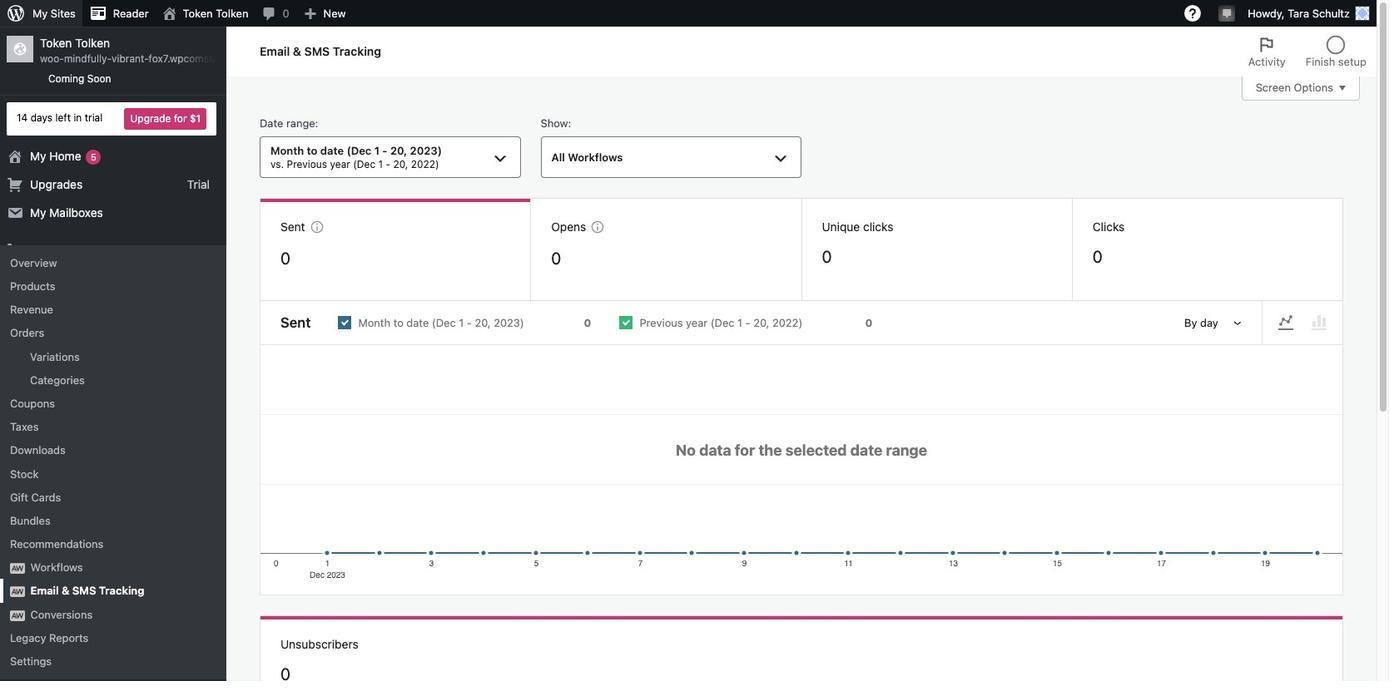 Task type: describe. For each thing, give the bounding box(es) containing it.
upgrade
[[130, 112, 171, 125]]

bundles
[[10, 514, 51, 528]]

line chart image
[[1276, 313, 1296, 333]]

recommendations
[[10, 538, 104, 551]]

date
[[260, 117, 283, 130]]

gift cards
[[10, 491, 61, 504]]

new link
[[296, 0, 353, 27]]

1 products link from the top
[[0, 265, 226, 293]]

unsubscribers link
[[261, 617, 1344, 682]]

my sites
[[32, 7, 76, 20]]

finish setup
[[1306, 55, 1367, 68]]

token tolken woo-mindfully-vibrant-fox7.wpcomstaging.com coming soon
[[40, 36, 262, 85]]

toolbar navigation
[[0, 0, 1377, 30]]

coming
[[48, 72, 84, 85]]

tara
[[1288, 7, 1310, 20]]

reader link
[[82, 0, 155, 27]]

settings
[[10, 655, 52, 668]]

previous year (dec 1 - 20, 2022)
[[640, 317, 803, 330]]

activity
[[1249, 55, 1286, 68]]

overview link
[[0, 251, 226, 275]]

fox7.wpcomstaging.com
[[149, 53, 262, 65]]

all workflows button
[[541, 137, 802, 178]]

variations
[[30, 350, 80, 363]]

screen options
[[1256, 81, 1334, 94]]

month for month to date (dec 1 - 20, 2023)
[[358, 317, 391, 330]]

bundles link
[[0, 509, 226, 533]]

year inside checkbox
[[686, 317, 708, 330]]

2022) inside month to date (dec 1 - 20, 2023) vs. previous year (dec 1 - 20, 2022)
[[411, 158, 439, 171]]

setup
[[1339, 55, 1367, 68]]

reader
[[113, 7, 149, 20]]

woo-
[[40, 53, 64, 65]]

days
[[31, 112, 52, 124]]

home
[[49, 149, 81, 163]]

5
[[91, 151, 96, 162]]

& inside main menu navigation
[[62, 585, 69, 598]]

my for my home 5
[[30, 149, 46, 163]]

analytics
[[30, 357, 79, 371]]

main menu navigation
[[0, 27, 262, 682]]

coupons
[[10, 397, 55, 410]]

0 vertical spatial orders
[[30, 243, 67, 257]]

customers
[[30, 300, 88, 314]]

legacy
[[10, 632, 46, 645]]

automatewoo element for workflows
[[10, 564, 25, 575]]

reports
[[49, 632, 89, 645]]

for
[[174, 112, 187, 125]]

1 horizontal spatial email
[[260, 44, 290, 58]]

14
[[17, 112, 28, 124]]

gift
[[10, 491, 28, 504]]

show
[[541, 117, 568, 130]]

tracking inside main menu navigation
[[99, 585, 144, 598]]

categories
[[30, 374, 85, 387]]

options
[[1294, 81, 1334, 94]]

coupons link
[[0, 392, 226, 416]]

my sites link
[[0, 0, 82, 27]]

downloads
[[10, 444, 66, 457]]

finish setup button
[[1296, 27, 1377, 77]]

0 vertical spatial sms
[[304, 44, 330, 58]]

downloads link
[[0, 439, 226, 462]]

previous inside month to date (dec 1 - 20, 2023) vs. previous year (dec 1 - 20, 2022)
[[287, 158, 327, 171]]

upgrade for $1 button
[[124, 108, 206, 130]]

workflows inside 'dropdown button'
[[568, 151, 623, 164]]

my mailboxes
[[30, 206, 103, 220]]

conversions
[[30, 608, 93, 622]]

revenue
[[10, 303, 53, 317]]

payments
[[30, 329, 86, 343]]

0 vertical spatial email & sms tracking
[[260, 44, 381, 58]]

1 horizontal spatial &
[[293, 44, 301, 58]]

tolken for token tolken
[[216, 7, 248, 20]]

stock
[[10, 467, 39, 481]]

bar chart image
[[1310, 313, 1330, 333]]

revenue link
[[0, 298, 226, 322]]

unsubscribers
[[281, 638, 359, 652]]

month to date (dec 1 - 20, 2023)
[[358, 317, 524, 330]]

token tolken
[[183, 7, 248, 20]]

workflows inside main menu navigation
[[30, 561, 83, 575]]

email & sms tracking inside main menu navigation
[[30, 585, 144, 598]]

all workflows
[[552, 151, 623, 164]]

date for month to date (dec 1 - 20, 2023)
[[407, 317, 429, 330]]

conversions link
[[0, 603, 226, 627]]

1 : from the left
[[315, 117, 318, 130]]

cards
[[31, 491, 61, 504]]

soon
[[87, 72, 111, 85]]

upgrades
[[30, 177, 83, 191]]

unique clicks
[[822, 220, 894, 234]]

workflows link
[[0, 556, 226, 580]]

month for month to date (dec 1 - 20, 2023) vs. previous year (dec 1 - 20, 2022)
[[271, 144, 304, 158]]

0 link
[[255, 0, 296, 27]]

sites
[[51, 7, 76, 20]]

legacy reports
[[10, 632, 89, 645]]

tolken for token tolken woo-mindfully-vibrant-fox7.wpcomstaging.com coming soon
[[75, 36, 110, 50]]

customers link
[[0, 293, 226, 322]]

sms inside email & sms tracking link
[[72, 585, 96, 598]]

overview
[[10, 256, 57, 270]]

date range :
[[260, 117, 318, 130]]

token tolken link
[[155, 0, 255, 27]]

variations link
[[0, 345, 226, 369]]

1 sent from the top
[[281, 220, 305, 234]]



Task type: vqa. For each thing, say whether or not it's contained in the screenshot.
topmost date
yes



Task type: locate. For each thing, give the bounding box(es) containing it.
0 vertical spatial 2023)
[[410, 144, 442, 158]]

0 vertical spatial &
[[293, 44, 301, 58]]

token for token tolken
[[183, 7, 213, 20]]

20,
[[390, 144, 407, 158], [393, 158, 408, 171], [475, 317, 491, 330], [754, 317, 770, 330]]

2 products link from the top
[[0, 275, 226, 298]]

tracking
[[333, 44, 381, 58], [99, 585, 144, 598]]

taxes link
[[0, 416, 226, 439]]

: up all workflows
[[568, 117, 571, 130]]

sms down new link
[[304, 44, 330, 58]]

gift cards link
[[0, 486, 226, 509]]

orders
[[30, 243, 67, 257], [10, 327, 44, 340]]

year inside month to date (dec 1 - 20, 2023) vs. previous year (dec 1 - 20, 2022)
[[330, 158, 350, 171]]

1 vertical spatial token
[[40, 36, 72, 50]]

automatewoo element inside conversions 'link'
[[10, 611, 25, 622]]

1 horizontal spatial previous
[[640, 317, 683, 330]]

howdy, tara schultz
[[1248, 7, 1350, 20]]

0 horizontal spatial tracking
[[99, 585, 144, 598]]

mindfully-
[[64, 53, 112, 65]]

my inside my mailboxes link
[[30, 206, 46, 220]]

analytics link
[[0, 350, 226, 379]]

2 vertical spatial my
[[30, 206, 46, 220]]

1 vertical spatial email & sms tracking
[[30, 585, 144, 598]]

1 horizontal spatial date
[[407, 317, 429, 330]]

0 vertical spatial performance indicators menu
[[260, 198, 1344, 302]]

workflows down recommendations
[[30, 561, 83, 575]]

0 vertical spatial month
[[271, 144, 304, 158]]

1 automatewoo element from the top
[[10, 564, 25, 575]]

0 vertical spatial date
[[320, 144, 344, 158]]

0 horizontal spatial 2023)
[[410, 144, 442, 158]]

1 horizontal spatial workflows
[[568, 151, 623, 164]]

1 horizontal spatial 2022)
[[773, 317, 803, 330]]

1 vertical spatial year
[[686, 317, 708, 330]]

1 horizontal spatial token
[[183, 7, 213, 20]]

0 inside 0 link
[[283, 7, 289, 20]]

token
[[183, 7, 213, 20], [40, 36, 72, 50]]

1 horizontal spatial month
[[358, 317, 391, 330]]

1 horizontal spatial 2023)
[[494, 317, 524, 330]]

1 vertical spatial 2022)
[[773, 317, 803, 330]]

token inside token tolken woo-mindfully-vibrant-fox7.wpcomstaging.com coming soon
[[40, 36, 72, 50]]

0 horizontal spatial token
[[40, 36, 72, 50]]

performance indicators menu containing 0
[[260, 198, 1344, 302]]

1 vertical spatial performance indicators menu
[[260, 616, 1344, 682]]

tracking down new
[[333, 44, 381, 58]]

tab list containing activity
[[1239, 27, 1377, 77]]

products link up payments link
[[0, 275, 226, 298]]

1 vertical spatial my
[[30, 149, 46, 163]]

1 vertical spatial previous
[[640, 317, 683, 330]]

products link up revenue link
[[0, 265, 226, 293]]

0 vertical spatial orders link
[[0, 237, 226, 265]]

1 horizontal spatial sms
[[304, 44, 330, 58]]

1 vertical spatial sent
[[281, 315, 311, 331]]

sms up conversions
[[72, 585, 96, 598]]

taxes
[[10, 421, 39, 434]]

0 horizontal spatial date
[[320, 144, 344, 158]]

1 horizontal spatial email & sms tracking
[[260, 44, 381, 58]]

0 vertical spatial year
[[330, 158, 350, 171]]

email
[[260, 44, 290, 58], [30, 585, 59, 598]]

all
[[552, 151, 565, 164]]

1 vertical spatial tracking
[[99, 585, 144, 598]]

2 automatewoo element from the top
[[10, 587, 25, 598]]

0 vertical spatial token
[[183, 7, 213, 20]]

1 vertical spatial date
[[407, 317, 429, 330]]

date
[[320, 144, 344, 158], [407, 317, 429, 330]]

0 horizontal spatial sms
[[72, 585, 96, 598]]

tolken
[[216, 7, 248, 20], [75, 36, 110, 50]]

email & sms tracking
[[260, 44, 381, 58], [30, 585, 144, 598]]

tracking down workflows link
[[99, 585, 144, 598]]

screen options button
[[1242, 76, 1360, 101]]

new
[[324, 7, 346, 20]]

automatewoo element inside workflows link
[[10, 564, 25, 575]]

to for month to date (dec 1 - 20, 2023)
[[393, 317, 404, 330]]

2023) inside month to date (dec 1 - 20, 2023) vs. previous year (dec 1 - 20, 2022)
[[410, 144, 442, 158]]

0 horizontal spatial email & sms tracking
[[30, 585, 144, 598]]

14 days left in trial
[[17, 112, 103, 124]]

2022)
[[411, 158, 439, 171], [773, 317, 803, 330]]

recommendations link
[[0, 533, 226, 556]]

date inside month to date (dec 1 - 20, 2023) vs. previous year (dec 1 - 20, 2022)
[[320, 144, 344, 158]]

my
[[32, 7, 48, 20], [30, 149, 46, 163], [30, 206, 46, 220]]

date for month to date (dec 1 - 20, 2023) vs. previous year (dec 1 - 20, 2022)
[[320, 144, 344, 158]]

1 orders link from the top
[[0, 237, 226, 265]]

1 vertical spatial tolken
[[75, 36, 110, 50]]

1 vertical spatial orders
[[10, 327, 44, 340]]

0 horizontal spatial month
[[271, 144, 304, 158]]

& up conversions
[[62, 585, 69, 598]]

0 vertical spatial tracking
[[333, 44, 381, 58]]

0 vertical spatial automatewoo element
[[10, 564, 25, 575]]

schultz
[[1313, 7, 1350, 20]]

automatewoo element
[[10, 564, 25, 575], [10, 587, 25, 598], [10, 611, 25, 622]]

performance indicators menu containing unsubscribers
[[260, 616, 1344, 682]]

None checkbox
[[324, 302, 606, 344]]

month to date (dec 1 - 20, 2023) vs. previous year (dec 1 - 20, 2022)
[[271, 144, 442, 171]]

1 horizontal spatial tolken
[[216, 7, 248, 20]]

0 horizontal spatial workflows
[[30, 561, 83, 575]]

token inside toolbar navigation
[[183, 7, 213, 20]]

1 vertical spatial email
[[30, 585, 59, 598]]

0 vertical spatial email
[[260, 44, 290, 58]]

0 horizontal spatial to
[[307, 144, 318, 158]]

2023) for month to date (dec 1 - 20, 2023) vs. previous year (dec 1 - 20, 2022)
[[410, 144, 442, 158]]

1 horizontal spatial :
[[568, 117, 571, 130]]

products
[[30, 272, 78, 286], [10, 280, 55, 293]]

tab list
[[1239, 27, 1377, 77]]

0 vertical spatial my
[[32, 7, 48, 20]]

email up conversions
[[30, 585, 59, 598]]

1 performance indicators menu from the top
[[260, 198, 1344, 302]]

month
[[271, 144, 304, 158], [358, 317, 391, 330]]

1 vertical spatial sms
[[72, 585, 96, 598]]

token up fox7.wpcomstaging.com
[[183, 7, 213, 20]]

1 vertical spatial 2023)
[[494, 317, 524, 330]]

sms
[[304, 44, 330, 58], [72, 585, 96, 598]]

0 horizontal spatial &
[[62, 585, 69, 598]]

previous
[[287, 158, 327, 171], [640, 317, 683, 330]]

0 vertical spatial workflows
[[568, 151, 623, 164]]

0 horizontal spatial :
[[315, 117, 318, 130]]

menu bar
[[1263, 308, 1343, 338]]

orders down 'revenue'
[[10, 327, 44, 340]]

legacy reports link
[[0, 627, 226, 650]]

tolken inside toolbar navigation
[[216, 7, 248, 20]]

in
[[74, 112, 82, 124]]

0 vertical spatial previous
[[287, 158, 327, 171]]

0 vertical spatial to
[[307, 144, 318, 158]]

clicks
[[1093, 220, 1125, 234]]

show :
[[541, 117, 571, 130]]

0 horizontal spatial previous
[[287, 158, 327, 171]]

tolken up mindfully-
[[75, 36, 110, 50]]

0 horizontal spatial year
[[330, 158, 350, 171]]

email & sms tracking down new link
[[260, 44, 381, 58]]

my home 5
[[30, 149, 96, 163]]

howdy,
[[1248, 7, 1285, 20]]

automatewoo element inside email & sms tracking link
[[10, 587, 25, 598]]

0 horizontal spatial tolken
[[75, 36, 110, 50]]

1 horizontal spatial to
[[393, 317, 404, 330]]

screen
[[1256, 81, 1291, 94]]

1 vertical spatial orders link
[[0, 322, 226, 345]]

sent
[[281, 220, 305, 234], [281, 315, 311, 331]]

none checkbox containing previous year (dec 1 - 20, 2022)
[[606, 302, 887, 344]]

mailboxes
[[49, 206, 103, 220]]

payments link
[[0, 322, 226, 350]]

automatewoo element for email & sms tracking
[[10, 587, 25, 598]]

3 automatewoo element from the top
[[10, 611, 25, 622]]

notification image
[[1221, 6, 1234, 19]]

tolken left 0 link
[[216, 7, 248, 20]]

-
[[382, 144, 388, 158], [386, 158, 391, 171], [467, 317, 472, 330], [746, 317, 751, 330]]

token up woo-
[[40, 36, 72, 50]]

trial
[[85, 112, 103, 124]]

my inside my sites link
[[32, 7, 48, 20]]

0 horizontal spatial email
[[30, 585, 59, 598]]

vibrant-
[[112, 53, 149, 65]]

tolken inside token tolken woo-mindfully-vibrant-fox7.wpcomstaging.com coming soon
[[75, 36, 110, 50]]

2023) for month to date (dec 1 - 20, 2023)
[[494, 317, 524, 330]]

2023)
[[410, 144, 442, 158], [494, 317, 524, 330]]

orders link
[[0, 237, 226, 265], [0, 322, 226, 345]]

workflows right the all
[[568, 151, 623, 164]]

settings link
[[0, 650, 226, 674]]

1 vertical spatial month
[[358, 317, 391, 330]]

none checkbox containing month to date (dec 1 - 20, 2023)
[[324, 302, 606, 344]]

performance indicators menu
[[260, 198, 1344, 302], [260, 616, 1344, 682]]

: right 'date'
[[315, 117, 318, 130]]

2 : from the left
[[568, 117, 571, 130]]

categories link
[[0, 369, 226, 392]]

1 vertical spatial &
[[62, 585, 69, 598]]

1 vertical spatial automatewoo element
[[10, 587, 25, 598]]

1 vertical spatial workflows
[[30, 561, 83, 575]]

my left sites on the top
[[32, 7, 48, 20]]

products link
[[0, 265, 226, 293], [0, 275, 226, 298]]

opens
[[551, 220, 586, 234]]

2 orders link from the top
[[0, 322, 226, 345]]

token for token tolken woo-mindfully-vibrant-fox7.wpcomstaging.com coming soon
[[40, 36, 72, 50]]

range
[[286, 117, 315, 130]]

my left home
[[30, 149, 46, 163]]

0 vertical spatial sent
[[281, 220, 305, 234]]

my for my mailboxes
[[30, 206, 46, 220]]

workflows
[[568, 151, 623, 164], [30, 561, 83, 575]]

email down 0 link
[[260, 44, 290, 58]]

1 horizontal spatial tracking
[[333, 44, 381, 58]]

(dec
[[347, 144, 372, 158], [353, 158, 376, 171], [432, 317, 456, 330], [711, 317, 735, 330]]

2 performance indicators menu from the top
[[260, 616, 1344, 682]]

2 sent from the top
[[281, 315, 311, 331]]

upgrade for $1
[[130, 112, 201, 125]]

0 vertical spatial 2022)
[[411, 158, 439, 171]]

email & sms tracking down workflows link
[[30, 585, 144, 598]]

finish
[[1306, 55, 1336, 68]]

to
[[307, 144, 318, 158], [393, 317, 404, 330]]

$1
[[190, 112, 201, 125]]

& down 0 link
[[293, 44, 301, 58]]

orders down my mailboxes
[[30, 243, 67, 257]]

vs.
[[271, 158, 284, 171]]

month inside month to date (dec 1 - 20, 2023) vs. previous year (dec 1 - 20, 2022)
[[271, 144, 304, 158]]

activity button
[[1239, 27, 1296, 77]]

1 horizontal spatial year
[[686, 317, 708, 330]]

email inside main menu navigation
[[30, 585, 59, 598]]

to for month to date (dec 1 - 20, 2023) vs. previous year (dec 1 - 20, 2022)
[[307, 144, 318, 158]]

my for my sites
[[32, 7, 48, 20]]

automatewoo element for conversions
[[10, 611, 25, 622]]

1 vertical spatial to
[[393, 317, 404, 330]]

None checkbox
[[606, 302, 887, 344]]

clicks
[[863, 220, 894, 234]]

2 vertical spatial automatewoo element
[[10, 611, 25, 622]]

0 horizontal spatial 2022)
[[411, 158, 439, 171]]

left
[[55, 112, 71, 124]]

0 vertical spatial tolken
[[216, 7, 248, 20]]

my mailboxes link
[[0, 199, 226, 227]]

to inside month to date (dec 1 - 20, 2023) vs. previous year (dec 1 - 20, 2022)
[[307, 144, 318, 158]]

my down upgrades
[[30, 206, 46, 220]]

&
[[293, 44, 301, 58], [62, 585, 69, 598]]



